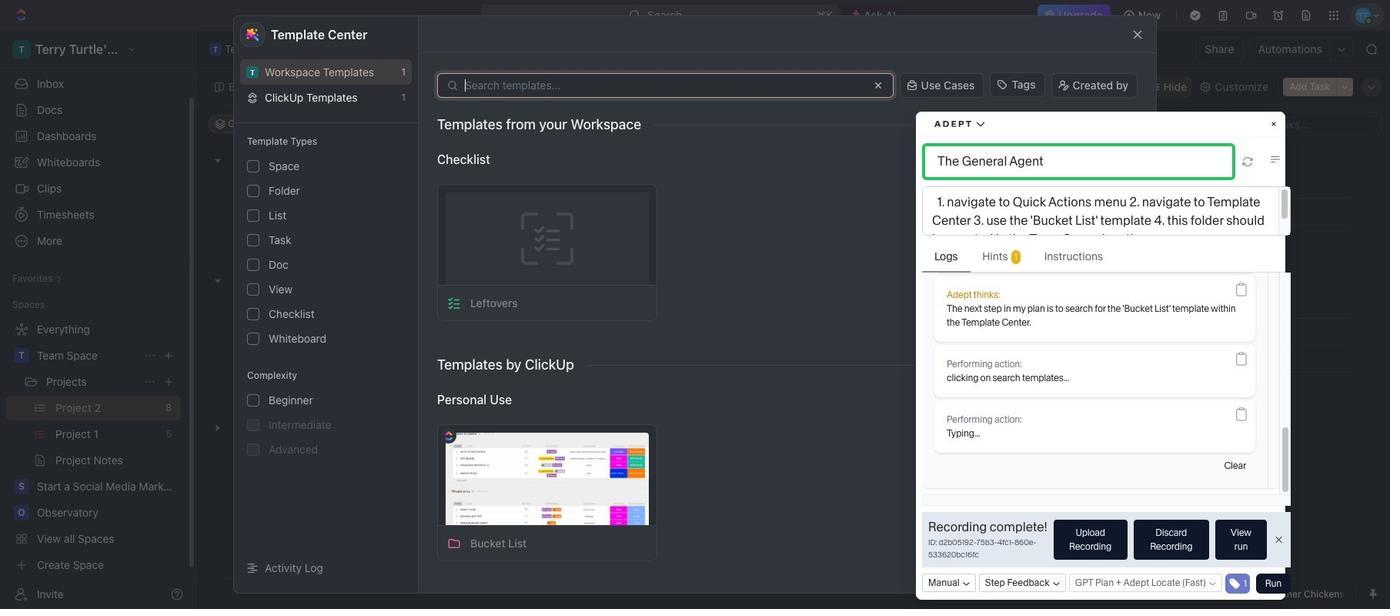 Task type: vqa. For each thing, say whether or not it's contained in the screenshot.
the Terry Turtle's Workspace, , Element
yes



Task type: locate. For each thing, give the bounding box(es) containing it.
tree
[[6, 317, 181, 578]]

tree inside sidebar navigation
[[6, 317, 181, 578]]

team space, , element inside tree
[[14, 348, 29, 364]]

0 vertical spatial team space, , element
[[209, 43, 222, 55]]

None checkbox
[[247, 234, 260, 246], [247, 259, 260, 271], [247, 394, 260, 407], [247, 419, 260, 431], [247, 234, 260, 246], [247, 259, 260, 271], [247, 394, 260, 407], [247, 419, 260, 431]]

team space, , element
[[209, 43, 222, 55], [14, 348, 29, 364]]

None checkbox
[[247, 160, 260, 173], [247, 185, 260, 197], [247, 210, 260, 222], [247, 283, 260, 296], [247, 308, 260, 320], [247, 333, 260, 345], [247, 444, 260, 456], [247, 160, 260, 173], [247, 185, 260, 197], [247, 210, 260, 222], [247, 283, 260, 296], [247, 308, 260, 320], [247, 333, 260, 345], [247, 444, 260, 456]]

1 vertical spatial team space, , element
[[14, 348, 29, 364]]

1 horizontal spatial team space, , element
[[209, 43, 222, 55]]

0 horizontal spatial team space, , element
[[14, 348, 29, 364]]



Task type: describe. For each thing, give the bounding box(es) containing it.
terry turtle's workspace, , element
[[246, 66, 259, 78]]

sidebar navigation
[[0, 31, 196, 609]]

Search templates... text field
[[465, 79, 863, 92]]

drumstick bite image
[[1258, 590, 1267, 599]]

Search tasks... text field
[[1228, 112, 1382, 136]]



